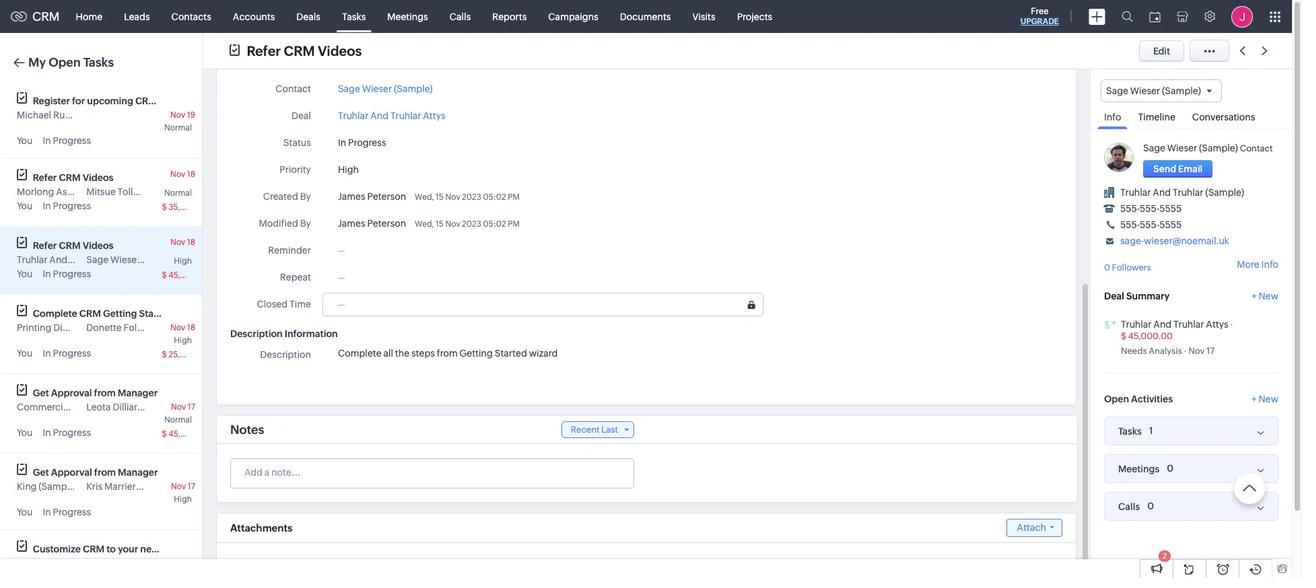 Task type: describe. For each thing, give the bounding box(es) containing it.
contacts
[[171, 11, 211, 22]]

nov inside get approval from manager nov 17
[[171, 403, 186, 412]]

$ inside truhlar and truhlar attys · $ 45,000.00 needs analysis · nov 17
[[1121, 331, 1127, 341]]

0 horizontal spatial sage wieser (sample) link
[[338, 82, 433, 96]]

description for description
[[260, 350, 311, 360]]

james for modified by
[[338, 218, 365, 229]]

butt
[[82, 558, 100, 569]]

your
[[118, 544, 138, 555]]

steps inside complete crm getting started steps nov 18
[[174, 308, 199, 319]]

free
[[1031, 6, 1049, 16]]

due date
[[271, 57, 311, 67]]

commercial press
[[17, 402, 96, 413]]

in for kris marrier (sample)
[[43, 507, 51, 518]]

1 + from the top
[[1252, 291, 1257, 302]]

closed
[[257, 299, 288, 310]]

michael
[[17, 110, 51, 121]]

you for king (sample)
[[17, 507, 33, 518]]

printing
[[17, 323, 51, 333]]

17 inside get approval from manager nov 17
[[188, 403, 195, 412]]

meetings link
[[377, 0, 439, 33]]

edit button
[[1140, 40, 1185, 62]]

wieser@noemail.uk
[[1144, 236, 1230, 247]]

description for description information
[[230, 329, 283, 339]]

get for get approval from manager
[[33, 388, 49, 399]]

ruta
[[53, 110, 73, 121]]

kris marrier (sample)
[[86, 482, 177, 492]]

michael ruta (sample) normal
[[17, 110, 192, 133]]

1 vertical spatial truhlar and truhlar attys
[[17, 255, 124, 265]]

analysis
[[1149, 347, 1182, 357]]

Sage Wieser (Sample) field
[[1101, 79, 1222, 103]]

commercial
[[17, 402, 70, 413]]

(sample) inside sage wieser (sample) field
[[1163, 86, 1201, 96]]

+ new link
[[1252, 291, 1279, 308]]

created by
[[263, 191, 311, 202]]

0 vertical spatial 0
[[1105, 263, 1111, 273]]

45,000.00 inside truhlar and truhlar attys · $ 45,000.00 needs analysis · nov 17
[[1129, 331, 1173, 341]]

by for modified by
[[300, 218, 311, 229]]

25,000.00
[[168, 350, 209, 360]]

1 vertical spatial info
[[1262, 260, 1279, 270]]

2
[[1163, 552, 1167, 560]]

james peterson for modified by
[[338, 218, 406, 229]]

in progress for sage wieser (sample)
[[43, 269, 91, 280]]

wizard
[[529, 348, 558, 359]]

date
[[291, 57, 311, 67]]

campaigns link
[[538, 0, 609, 33]]

17 inside get apporval from manager nov 17
[[188, 482, 195, 492]]

complete all the steps from getting started wizard
[[338, 348, 558, 359]]

normal for refer crm videos
[[164, 189, 192, 198]]

modified by
[[259, 218, 311, 229]]

leads link
[[113, 0, 161, 33]]

1 horizontal spatial open
[[1105, 394, 1130, 405]]

attys inside truhlar and truhlar attys · $ 45,000.00 needs analysis · nov 17
[[1207, 319, 1229, 330]]

more info link
[[1238, 260, 1279, 270]]

notes
[[230, 423, 264, 437]]

refer crm videos for mitsue tollner (sample)
[[33, 172, 113, 183]]

customize crm to your needs nov 17
[[33, 544, 195, 568]]

home
[[76, 11, 102, 22]]

apporval
[[51, 467, 92, 478]]

refer for mitsue tollner (sample)
[[33, 172, 57, 183]]

conversations link
[[1186, 103, 1262, 129]]

james for created by
[[338, 191, 365, 202]]

1 5555 from the top
[[1160, 204, 1182, 214]]

progress for leota dilliard (sample)
[[53, 428, 91, 438]]

sage inside field
[[1107, 86, 1129, 96]]

started inside complete crm getting started steps nov 18
[[139, 308, 172, 319]]

accounts link
[[222, 0, 286, 33]]

refer for sage wieser (sample)
[[33, 240, 57, 251]]

printing dimensions
[[17, 323, 105, 333]]

search element
[[1114, 0, 1142, 33]]

peterson for created by
[[367, 191, 406, 202]]

in progress for mitsue tollner (sample)
[[43, 201, 91, 211]]

in progress down ruta
[[43, 135, 91, 146]]

1 vertical spatial started
[[495, 348, 527, 359]]

the
[[395, 348, 410, 359]]

status
[[283, 137, 311, 148]]

0 vertical spatial from
[[437, 348, 458, 359]]

1 you from the top
[[17, 135, 33, 146]]

attachments
[[230, 523, 293, 534]]

0 vertical spatial contact
[[276, 84, 311, 94]]

17 inside customize crm to your needs nov 17
[[188, 559, 195, 568]]

leota dilliard (sample)
[[86, 402, 184, 413]]

19
[[187, 110, 195, 120]]

0 horizontal spatial sage wieser (sample)
[[86, 255, 181, 265]]

pm for created by
[[508, 193, 520, 202]]

donette
[[86, 323, 122, 333]]

create menu element
[[1081, 0, 1114, 33]]

1 vertical spatial sage wieser (sample) link
[[1144, 143, 1239, 154]]

more info
[[1238, 260, 1279, 270]]

upgrade
[[1021, 17, 1059, 26]]

kris
[[86, 482, 102, 492]]

crm inside the 'register for upcoming crm webinars nov 19'
[[135, 96, 157, 106]]

benton
[[17, 558, 49, 569]]

1 horizontal spatial meetings
[[1119, 464, 1160, 475]]

0 for calls
[[1148, 501, 1155, 512]]

register for upcoming crm webinars nov 19
[[33, 96, 201, 120]]

truhlar and truhlar (sample) link
[[1121, 187, 1245, 198]]

nov inside customize crm to your needs nov 17
[[171, 559, 186, 568]]

deal for deal summary
[[1105, 291, 1125, 302]]

Add a note... field
[[231, 466, 633, 480]]

0 vertical spatial calls
[[450, 11, 471, 22]]

0 vertical spatial videos
[[318, 43, 362, 58]]

to
[[107, 544, 116, 555]]

35,000.00
[[168, 203, 209, 212]]

0 followers
[[1105, 263, 1152, 273]]

webinars
[[159, 96, 201, 106]]

mitsue
[[86, 187, 116, 197]]

0 vertical spatial attys
[[423, 110, 446, 121]]

2 new from the top
[[1259, 394, 1279, 405]]

progress for mitsue tollner (sample)
[[53, 201, 91, 211]]

1 + new from the top
[[1252, 291, 1279, 302]]

in progress for donette foller (sample)
[[43, 348, 91, 359]]

create menu image
[[1089, 8, 1106, 25]]

from for leota dilliard (sample)
[[94, 388, 116, 399]]

0 vertical spatial refer crm videos
[[247, 43, 362, 58]]

0 horizontal spatial truhlar and truhlar attys link
[[338, 109, 446, 123]]

search image
[[1122, 11, 1134, 22]]

1 vertical spatial truhlar and truhlar attys link
[[1121, 319, 1229, 330]]

john butt (sample)
[[59, 558, 141, 569]]

tollner
[[118, 187, 148, 197]]

by for created by
[[300, 191, 311, 202]]

marrier
[[104, 482, 136, 492]]

open activities
[[1105, 394, 1173, 405]]

progress for donette foller (sample)
[[53, 348, 91, 359]]

$ 35,000.00
[[162, 203, 209, 212]]

in progress right status
[[338, 137, 386, 148]]

complete crm getting started steps nov 18
[[33, 308, 199, 333]]

crm link
[[11, 9, 60, 24]]

1 horizontal spatial sage wieser (sample)
[[338, 84, 433, 94]]

mitsue tollner (sample)
[[86, 187, 188, 197]]

activities
[[1132, 394, 1173, 405]]

in progress for leota dilliard (sample)
[[43, 428, 91, 438]]

you for truhlar and truhlar attys
[[17, 269, 33, 280]]

for
[[72, 96, 85, 106]]

45,000.00 for leota dilliard (sample)
[[168, 430, 210, 439]]

morlong
[[17, 187, 54, 197]]

last
[[602, 425, 618, 435]]

edit
[[1154, 45, 1171, 56]]

conversations
[[1193, 112, 1256, 123]]

my open tasks
[[28, 55, 114, 69]]

2 horizontal spatial tasks
[[1119, 426, 1142, 437]]

nov inside get apporval from manager nov 17
[[171, 482, 186, 492]]

in for leota dilliard (sample)
[[43, 428, 51, 438]]

2 + new from the top
[[1252, 394, 1279, 405]]

high for sage wieser (sample)
[[174, 257, 192, 266]]

reports
[[493, 11, 527, 22]]

progress for kris marrier (sample)
[[53, 507, 91, 518]]

sage wieser (sample) contact
[[1144, 143, 1273, 154]]

register
[[33, 96, 70, 106]]

deal summary
[[1105, 291, 1170, 302]]

peterson for modified by
[[367, 218, 406, 229]]

1 vertical spatial tasks
[[83, 55, 114, 69]]

visits link
[[682, 0, 727, 33]]

in progress for kris marrier (sample)
[[43, 507, 91, 518]]

2 5555 from the top
[[1160, 220, 1182, 230]]

press
[[72, 402, 96, 413]]

18 for mitsue tollner (sample)
[[187, 170, 195, 179]]

get for get apporval from manager
[[33, 467, 49, 478]]

crm up associates
[[59, 172, 81, 183]]

(sample) inside michael ruta (sample) normal
[[75, 110, 114, 121]]

timeline
[[1139, 112, 1176, 123]]

nov inside truhlar and truhlar attys · $ 45,000.00 needs analysis · nov 17
[[1189, 347, 1205, 357]]

associates
[[56, 187, 103, 197]]

$ 45,000.00 for sage wieser (sample)
[[162, 271, 210, 280]]

morlong associates
[[17, 187, 103, 197]]

profile element
[[1224, 0, 1262, 33]]

visits
[[693, 11, 716, 22]]

information
[[285, 329, 338, 339]]

1 horizontal spatial ·
[[1231, 320, 1234, 330]]

closed time
[[257, 299, 311, 310]]

previous record image
[[1240, 46, 1246, 55]]



Task type: locate. For each thing, give the bounding box(es) containing it.
0 vertical spatial meetings
[[387, 11, 428, 22]]

john
[[59, 558, 80, 569]]

high up $ 25,000.00
[[174, 336, 192, 346]]

1 15 from the top
[[436, 193, 444, 202]]

0 vertical spatial sage wieser (sample) link
[[338, 82, 433, 96]]

2 horizontal spatial 0
[[1167, 464, 1174, 474]]

crm down associates
[[59, 240, 81, 251]]

1 vertical spatial peterson
[[367, 218, 406, 229]]

$ up needs at the right bottom of page
[[1121, 331, 1127, 341]]

0 horizontal spatial started
[[139, 308, 172, 319]]

1 555-555-5555 from the top
[[1121, 204, 1182, 214]]

18 inside complete crm getting started steps nov 18
[[187, 323, 195, 333]]

and inside truhlar and truhlar attys · $ 45,000.00 needs analysis · nov 17
[[1154, 319, 1172, 330]]

2 horizontal spatial sage wieser (sample)
[[1107, 86, 1201, 96]]

6 you from the top
[[17, 507, 33, 518]]

refer crm videos up associates
[[33, 172, 113, 183]]

(sample)
[[394, 84, 433, 94], [1163, 86, 1201, 96], [75, 110, 114, 121], [1200, 143, 1239, 154], [149, 187, 188, 197], [1206, 187, 1245, 198], [142, 255, 181, 265], [150, 323, 189, 333], [145, 402, 184, 413], [39, 482, 77, 492], [138, 482, 177, 492], [102, 558, 141, 569]]

high right the priority
[[338, 164, 359, 175]]

reminder
[[268, 245, 311, 256]]

projects link
[[727, 0, 783, 33]]

in progress down morlong associates at the left
[[43, 201, 91, 211]]

accounts
[[233, 11, 275, 22]]

0 vertical spatial tasks
[[342, 11, 366, 22]]

wed, 15 nov 2023 05:02 pm for modified by
[[415, 220, 520, 229]]

refer crm videos down associates
[[33, 240, 113, 251]]

0 horizontal spatial meetings
[[387, 11, 428, 22]]

0 vertical spatial info
[[1105, 112, 1122, 123]]

videos down the mitsue
[[83, 240, 113, 251]]

time
[[290, 299, 311, 310]]

1 vertical spatial nov 18
[[170, 238, 195, 247]]

next record image
[[1262, 46, 1271, 55]]

1 vertical spatial ·
[[1184, 347, 1187, 357]]

2 by from the top
[[300, 218, 311, 229]]

1 normal from the top
[[164, 123, 192, 133]]

2 james from the top
[[338, 218, 365, 229]]

upcoming
[[87, 96, 133, 106]]

description down description information
[[260, 350, 311, 360]]

2 05:02 from the top
[[483, 220, 506, 229]]

0 vertical spatial 05:02
[[483, 193, 506, 202]]

complete for complete all the steps from getting started wizard
[[338, 348, 382, 359]]

wed, 15 nov 2023 05:02 pm for created by
[[415, 193, 520, 202]]

manager inside get approval from manager nov 17
[[118, 388, 158, 399]]

$ for donette foller (sample)
[[162, 350, 167, 360]]

timeline link
[[1132, 103, 1183, 129]]

1 horizontal spatial complete
[[338, 348, 382, 359]]

get inside get approval from manager nov 17
[[33, 388, 49, 399]]

tasks up upcoming
[[83, 55, 114, 69]]

get up commercial
[[33, 388, 49, 399]]

followers
[[1112, 263, 1152, 273]]

contact down conversations at right
[[1240, 144, 1273, 154]]

18 down 35,000.00 on the top left of the page
[[187, 238, 195, 247]]

45,000.00 for sage wieser (sample)
[[168, 271, 210, 280]]

5555 up sage-wieser@noemail.uk
[[1160, 220, 1182, 230]]

truhlar and truhlar attys
[[338, 110, 446, 121], [17, 255, 124, 265]]

started up donette foller (sample)
[[139, 308, 172, 319]]

1 horizontal spatial tasks
[[342, 11, 366, 22]]

2 you from the top
[[17, 201, 33, 211]]

complete for complete crm getting started steps nov 18
[[33, 308, 77, 319]]

king
[[17, 482, 37, 492]]

2 wed, from the top
[[415, 220, 434, 229]]

1 vertical spatial refer
[[33, 172, 57, 183]]

james right modified by
[[338, 218, 365, 229]]

2 normal from the top
[[164, 189, 192, 198]]

getting
[[103, 308, 137, 319], [460, 348, 493, 359]]

by
[[300, 191, 311, 202], [300, 218, 311, 229]]

3 normal from the top
[[164, 416, 192, 425]]

videos down tasks link
[[318, 43, 362, 58]]

0 vertical spatial wed, 15 nov 2023 05:02 pm
[[415, 193, 520, 202]]

05:02 for modified by
[[483, 220, 506, 229]]

priority
[[280, 164, 311, 175]]

2 get from the top
[[33, 467, 49, 478]]

$ down leota dilliard (sample)
[[162, 430, 167, 439]]

555-555-5555 up sage-
[[1121, 220, 1182, 230]]

0 horizontal spatial complete
[[33, 308, 77, 319]]

+
[[1252, 291, 1257, 302], [1252, 394, 1257, 405]]

$ 45,000.00 for leota dilliard (sample)
[[162, 430, 210, 439]]

info
[[1105, 112, 1122, 123], [1262, 260, 1279, 270]]

None button
[[1144, 160, 1213, 178]]

complete left all
[[338, 348, 382, 359]]

you down commercial
[[17, 428, 33, 438]]

nov inside complete crm getting started steps nov 18
[[170, 323, 185, 333]]

18 for sage wieser (sample)
[[187, 238, 195, 247]]

2 vertical spatial 0
[[1148, 501, 1155, 512]]

high for donette foller (sample)
[[174, 336, 192, 346]]

you up printing
[[17, 269, 33, 280]]

1 vertical spatial attys
[[102, 255, 124, 265]]

1 horizontal spatial attys
[[423, 110, 446, 121]]

1 vertical spatial $ 45,000.00
[[162, 430, 210, 439]]

sage-
[[1121, 236, 1144, 247]]

0 vertical spatial wed,
[[415, 193, 434, 202]]

manager
[[118, 388, 158, 399], [118, 467, 158, 478]]

1 horizontal spatial truhlar and truhlar attys link
[[1121, 319, 1229, 330]]

1 james peterson from the top
[[338, 191, 406, 202]]

calls link
[[439, 0, 482, 33]]

steps up $ 25,000.00
[[174, 308, 199, 319]]

info link
[[1098, 103, 1128, 129]]

manager inside get apporval from manager nov 17
[[118, 467, 158, 478]]

complete up printing dimensions
[[33, 308, 77, 319]]

nov 18 for sage wieser (sample)
[[170, 238, 195, 247]]

king (sample)
[[17, 482, 77, 492]]

2 + from the top
[[1252, 394, 1257, 405]]

progress for sage wieser (sample)
[[53, 269, 91, 280]]

refer
[[247, 43, 281, 58], [33, 172, 57, 183], [33, 240, 57, 251]]

1 vertical spatial 15
[[436, 220, 444, 229]]

1 horizontal spatial getting
[[460, 348, 493, 359]]

you down king
[[17, 507, 33, 518]]

complete inside complete crm getting started steps nov 18
[[33, 308, 77, 319]]

$ for leota dilliard (sample)
[[162, 430, 167, 439]]

1 vertical spatial 2023
[[462, 220, 482, 229]]

2 15 from the top
[[436, 220, 444, 229]]

videos for mitsue tollner (sample)
[[83, 172, 113, 183]]

info right more
[[1262, 260, 1279, 270]]

open
[[49, 55, 81, 69], [1105, 394, 1130, 405]]

documents
[[620, 11, 671, 22]]

in up printing
[[43, 269, 51, 280]]

crm up dimensions
[[79, 308, 101, 319]]

wed, 15 nov 2023 05:02 pm
[[415, 193, 520, 202], [415, 220, 520, 229]]

in down michael
[[43, 135, 51, 146]]

05:02
[[483, 193, 506, 202], [483, 220, 506, 229]]

$ left 25,000.00
[[162, 350, 167, 360]]

5 you from the top
[[17, 428, 33, 438]]

2 18 from the top
[[187, 238, 195, 247]]

high down $ 35,000.00
[[174, 257, 192, 266]]

crm inside complete crm getting started steps nov 18
[[79, 308, 101, 319]]

truhlar and truhlar attys · $ 45,000.00 needs analysis · nov 17
[[1121, 319, 1234, 357]]

1 vertical spatial contact
[[1240, 144, 1273, 154]]

in down commercial
[[43, 428, 51, 438]]

you for morlong associates
[[17, 201, 33, 211]]

0 horizontal spatial info
[[1105, 112, 1122, 123]]

0 vertical spatial truhlar and truhlar attys
[[338, 110, 446, 121]]

calls
[[450, 11, 471, 22], [1119, 502, 1140, 513]]

1 horizontal spatial truhlar and truhlar attys
[[338, 110, 446, 121]]

sage wieser (sample) inside field
[[1107, 86, 1201, 96]]

wed, for modified by
[[415, 220, 434, 229]]

45,000.00
[[168, 271, 210, 280], [1129, 331, 1173, 341], [168, 430, 210, 439]]

1 vertical spatial get
[[33, 467, 49, 478]]

1 get from the top
[[33, 388, 49, 399]]

normal up $ 35,000.00
[[164, 189, 192, 198]]

in progress down printing dimensions
[[43, 348, 91, 359]]

get approval from manager nov 17
[[33, 388, 195, 412]]

getting left wizard
[[460, 348, 493, 359]]

started left wizard
[[495, 348, 527, 359]]

1 peterson from the top
[[367, 191, 406, 202]]

nov 18 down $ 35,000.00
[[170, 238, 195, 247]]

manager up leota dilliard (sample)
[[118, 388, 158, 399]]

foller
[[124, 323, 148, 333]]

and
[[371, 110, 389, 121], [1153, 187, 1171, 198], [49, 255, 68, 265], [1154, 319, 1172, 330]]

tasks left 1
[[1119, 426, 1142, 437]]

in down printing
[[43, 348, 51, 359]]

0 vertical spatial ·
[[1231, 320, 1234, 330]]

manager for marrier
[[118, 467, 158, 478]]

1 vertical spatial james peterson
[[338, 218, 406, 229]]

high for kris marrier (sample)
[[174, 495, 192, 504]]

2 wed, 15 nov 2023 05:02 pm from the top
[[415, 220, 520, 229]]

from inside get apporval from manager nov 17
[[94, 467, 116, 478]]

in for donette foller (sample)
[[43, 348, 51, 359]]

0 vertical spatial started
[[139, 308, 172, 319]]

0 vertical spatial manager
[[118, 388, 158, 399]]

0 vertical spatial pm
[[508, 193, 520, 202]]

0 vertical spatial open
[[49, 55, 81, 69]]

description information
[[230, 329, 338, 339]]

0 horizontal spatial contact
[[276, 84, 311, 94]]

refer down accounts
[[247, 43, 281, 58]]

all
[[384, 348, 393, 359]]

customize
[[33, 544, 81, 555]]

deals link
[[286, 0, 331, 33]]

1 vertical spatial calls
[[1119, 502, 1140, 513]]

sage-wieser@noemail.uk link
[[1121, 236, 1230, 247]]

2 peterson from the top
[[367, 218, 406, 229]]

you down "morlong"
[[17, 201, 33, 211]]

0 vertical spatial 2023
[[462, 193, 482, 202]]

pm for modified by
[[508, 220, 520, 229]]

3 18 from the top
[[187, 323, 195, 333]]

18 up 35,000.00 on the top left of the page
[[187, 170, 195, 179]]

meetings left "calls" link at the top left
[[387, 11, 428, 22]]

you for commercial press
[[17, 428, 33, 438]]

1 vertical spatial by
[[300, 218, 311, 229]]

1 james from the top
[[338, 191, 365, 202]]

nov inside the 'register for upcoming crm webinars nov 19'
[[170, 110, 185, 120]]

3 you from the top
[[17, 269, 33, 280]]

1 new from the top
[[1259, 291, 1279, 302]]

$ for sage wieser (sample)
[[162, 271, 167, 280]]

in for sage wieser (sample)
[[43, 269, 51, 280]]

0 horizontal spatial open
[[49, 55, 81, 69]]

0 vertical spatial deal
[[292, 110, 311, 121]]

wed, for created by
[[415, 193, 434, 202]]

0 vertical spatial by
[[300, 191, 311, 202]]

james
[[338, 191, 365, 202], [338, 218, 365, 229]]

sage-wieser@noemail.uk
[[1121, 236, 1230, 247]]

in down "morlong"
[[43, 201, 51, 211]]

1 horizontal spatial contact
[[1240, 144, 1273, 154]]

meetings
[[387, 11, 428, 22], [1119, 464, 1160, 475]]

crm left webinars on the top of page
[[135, 96, 157, 106]]

documents link
[[609, 0, 682, 33]]

1 2023 from the top
[[462, 193, 482, 202]]

0 horizontal spatial ·
[[1184, 347, 1187, 357]]

1 vertical spatial 5555
[[1160, 220, 1182, 230]]

refer crm videos down deals
[[247, 43, 362, 58]]

normal for get approval from manager
[[164, 416, 192, 425]]

0 vertical spatial james peterson
[[338, 191, 406, 202]]

complete
[[33, 308, 77, 319], [338, 348, 382, 359]]

you for printing dimensions
[[17, 348, 33, 359]]

manager up kris marrier (sample)
[[118, 467, 158, 478]]

crm up butt
[[83, 544, 105, 555]]

refer crm videos for sage wieser (sample)
[[33, 240, 113, 251]]

0 vertical spatial truhlar and truhlar attys link
[[338, 109, 446, 123]]

2 vertical spatial videos
[[83, 240, 113, 251]]

1 by from the top
[[300, 191, 311, 202]]

1 vertical spatial meetings
[[1119, 464, 1160, 475]]

2023 for modified by
[[462, 220, 482, 229]]

calendar image
[[1150, 11, 1161, 22]]

from for kris marrier (sample)
[[94, 467, 116, 478]]

deal up status
[[292, 110, 311, 121]]

wieser inside field
[[1131, 86, 1161, 96]]

steps
[[174, 308, 199, 319], [411, 348, 435, 359]]

1 vertical spatial manager
[[118, 467, 158, 478]]

1 nov 18 from the top
[[170, 170, 195, 179]]

2 pm from the top
[[508, 220, 520, 229]]

in right status
[[338, 137, 346, 148]]

refer crm videos
[[247, 43, 362, 58], [33, 172, 113, 183], [33, 240, 113, 251]]

0 vertical spatial nov 18
[[170, 170, 195, 179]]

1 18 from the top
[[187, 170, 195, 179]]

contact inside the sage wieser (sample) contact
[[1240, 144, 1273, 154]]

get up king (sample)
[[33, 467, 49, 478]]

2 555-555-5555 from the top
[[1121, 220, 1182, 230]]

17 inside truhlar and truhlar attys · $ 45,000.00 needs analysis · nov 17
[[1207, 347, 1215, 357]]

2 nov 18 from the top
[[170, 238, 195, 247]]

by right "modified"
[[300, 218, 311, 229]]

in for mitsue tollner (sample)
[[43, 201, 51, 211]]

videos for sage wieser (sample)
[[83, 240, 113, 251]]

getting inside complete crm getting started steps nov 18
[[103, 308, 137, 319]]

0 vertical spatial description
[[230, 329, 283, 339]]

2 2023 from the top
[[462, 220, 482, 229]]

from up leota
[[94, 388, 116, 399]]

in
[[43, 135, 51, 146], [338, 137, 346, 148], [43, 201, 51, 211], [43, 269, 51, 280], [43, 348, 51, 359], [43, 428, 51, 438], [43, 507, 51, 518]]

deals
[[297, 11, 321, 22]]

videos up the mitsue
[[83, 172, 113, 183]]

0 vertical spatial peterson
[[367, 191, 406, 202]]

in progress down king (sample)
[[43, 507, 91, 518]]

contact
[[276, 84, 311, 94], [1240, 144, 1273, 154]]

0 horizontal spatial getting
[[103, 308, 137, 319]]

2023 for created by
[[462, 193, 482, 202]]

15 for modified by
[[436, 220, 444, 229]]

2 horizontal spatial attys
[[1207, 319, 1229, 330]]

get inside get apporval from manager nov 17
[[33, 467, 49, 478]]

james peterson for created by
[[338, 191, 406, 202]]

home link
[[65, 0, 113, 33]]

description down closed
[[230, 329, 283, 339]]

nov 18
[[170, 170, 195, 179], [170, 238, 195, 247]]

normal down leota dilliard (sample)
[[164, 416, 192, 425]]

by right created
[[300, 191, 311, 202]]

deal for deal
[[292, 110, 311, 121]]

1 vertical spatial 18
[[187, 238, 195, 247]]

0 vertical spatial +
[[1252, 291, 1257, 302]]

truhlar
[[338, 110, 369, 121], [391, 110, 421, 121], [1121, 187, 1151, 198], [1173, 187, 1204, 198], [17, 255, 47, 265], [69, 255, 100, 265], [1121, 319, 1152, 330], [1174, 319, 1205, 330]]

1 horizontal spatial calls
[[1119, 502, 1140, 513]]

needs
[[140, 544, 168, 555]]

new
[[1259, 291, 1279, 302], [1259, 394, 1279, 405]]

refer down "morlong"
[[33, 240, 57, 251]]

$ for mitsue tollner (sample)
[[162, 203, 167, 212]]

you
[[17, 135, 33, 146], [17, 201, 33, 211], [17, 269, 33, 280], [17, 348, 33, 359], [17, 428, 33, 438], [17, 507, 33, 518]]

2023
[[462, 193, 482, 202], [462, 220, 482, 229]]

2 vertical spatial refer
[[33, 240, 57, 251]]

1 pm from the top
[[508, 193, 520, 202]]

1 wed, from the top
[[415, 193, 434, 202]]

0 for meetings
[[1167, 464, 1174, 474]]

1 vertical spatial 555-555-5555
[[1121, 220, 1182, 230]]

0 horizontal spatial steps
[[174, 308, 199, 319]]

you down michael
[[17, 135, 33, 146]]

meetings down 1
[[1119, 464, 1160, 475]]

1 vertical spatial videos
[[83, 172, 113, 183]]

normal down 19
[[164, 123, 192, 133]]

$ 45,000.00
[[162, 271, 210, 280], [162, 430, 210, 439]]

1 horizontal spatial steps
[[411, 348, 435, 359]]

2 vertical spatial attys
[[1207, 319, 1229, 330]]

15 for created by
[[436, 193, 444, 202]]

summary
[[1127, 291, 1170, 302]]

1 wed, 15 nov 2023 05:02 pm from the top
[[415, 193, 520, 202]]

profile image
[[1232, 6, 1253, 27]]

from right 'the'
[[437, 348, 458, 359]]

1 vertical spatial pm
[[508, 220, 520, 229]]

1 horizontal spatial started
[[495, 348, 527, 359]]

attys
[[423, 110, 446, 121], [102, 255, 124, 265], [1207, 319, 1229, 330]]

crm left home
[[32, 9, 60, 24]]

in progress down commercial press
[[43, 428, 91, 438]]

truhlar and truhlar (sample)
[[1121, 187, 1245, 198]]

deal
[[292, 110, 311, 121], [1105, 291, 1125, 302]]

sage wieser (sample)
[[338, 84, 433, 94], [1107, 86, 1201, 96], [86, 255, 181, 265]]

555-555-5555 down 'truhlar and truhlar (sample)'
[[1121, 204, 1182, 214]]

4 you from the top
[[17, 348, 33, 359]]

from up kris
[[94, 467, 116, 478]]

0 vertical spatial complete
[[33, 308, 77, 319]]

repeat
[[280, 272, 311, 283]]

dimensions
[[53, 323, 105, 333]]

1 $ 45,000.00 from the top
[[162, 271, 210, 280]]

deal down 0 followers
[[1105, 291, 1125, 302]]

my
[[28, 55, 46, 69]]

1 vertical spatial steps
[[411, 348, 435, 359]]

1 vertical spatial 0
[[1167, 464, 1174, 474]]

1 05:02 from the top
[[483, 193, 506, 202]]

in down king (sample)
[[43, 507, 51, 518]]

5555
[[1160, 204, 1182, 214], [1160, 220, 1182, 230]]

in progress up printing dimensions
[[43, 269, 91, 280]]

tasks right the deals link
[[342, 11, 366, 22]]

1 horizontal spatial sage wieser (sample) link
[[1144, 143, 1239, 154]]

recent
[[571, 425, 600, 435]]

info left timeline
[[1105, 112, 1122, 123]]

sage
[[338, 84, 360, 94], [1107, 86, 1129, 96], [1144, 143, 1166, 154], [86, 255, 109, 265]]

crm down deals
[[284, 43, 315, 58]]

manager for dilliard
[[118, 388, 158, 399]]

2 james peterson from the top
[[338, 218, 406, 229]]

donette foller (sample)
[[86, 323, 189, 333]]

normal
[[164, 123, 192, 133], [164, 189, 192, 198], [164, 416, 192, 425]]

nov 18 up $ 35,000.00
[[170, 170, 195, 179]]

1 vertical spatial complete
[[338, 348, 382, 359]]

0 horizontal spatial deal
[[292, 110, 311, 121]]

1 vertical spatial getting
[[460, 348, 493, 359]]

0 vertical spatial getting
[[103, 308, 137, 319]]

$ up donette foller (sample)
[[162, 271, 167, 280]]

reports link
[[482, 0, 538, 33]]

you down printing
[[17, 348, 33, 359]]

0 horizontal spatial truhlar and truhlar attys
[[17, 255, 124, 265]]

2 vertical spatial 45,000.00
[[168, 430, 210, 439]]

dilliard
[[113, 402, 143, 413]]

open right the my
[[49, 55, 81, 69]]

crm inside customize crm to your needs nov 17
[[83, 544, 105, 555]]

james right 'created by'
[[338, 191, 365, 202]]

555-555-5555
[[1121, 204, 1182, 214], [1121, 220, 1182, 230]]

1 vertical spatial description
[[260, 350, 311, 360]]

2 $ 45,000.00 from the top
[[162, 430, 210, 439]]

2 vertical spatial 18
[[187, 323, 195, 333]]

from inside get approval from manager nov 17
[[94, 388, 116, 399]]

high down kris marrier (sample)
[[174, 495, 192, 504]]

$ left 35,000.00 on the top left of the page
[[162, 203, 167, 212]]

1 vertical spatial deal
[[1105, 291, 1125, 302]]

more
[[1238, 260, 1260, 270]]

approval
[[51, 388, 92, 399]]

needs
[[1121, 347, 1147, 357]]

05:02 for created by
[[483, 193, 506, 202]]

15
[[436, 193, 444, 202], [436, 220, 444, 229]]

getting up foller
[[103, 308, 137, 319]]

pm
[[508, 193, 520, 202], [508, 220, 520, 229]]

steps right 'the'
[[411, 348, 435, 359]]

nov 18 for mitsue tollner (sample)
[[170, 170, 195, 179]]

2 vertical spatial refer crm videos
[[33, 240, 113, 251]]

normal inside michael ruta (sample) normal
[[164, 123, 192, 133]]

0 horizontal spatial tasks
[[83, 55, 114, 69]]

1 vertical spatial +
[[1252, 394, 1257, 405]]

0 vertical spatial $ 45,000.00
[[162, 271, 210, 280]]

0 vertical spatial refer
[[247, 43, 281, 58]]

contact down due date
[[276, 84, 311, 94]]

campaigns
[[548, 11, 599, 22]]

refer up "morlong"
[[33, 172, 57, 183]]

5555 down 'truhlar and truhlar (sample)'
[[1160, 204, 1182, 214]]

0 vertical spatial james
[[338, 191, 365, 202]]

2 vertical spatial tasks
[[1119, 426, 1142, 437]]

in progress
[[43, 135, 91, 146], [338, 137, 386, 148], [43, 201, 91, 211], [43, 269, 91, 280], [43, 348, 91, 359], [43, 428, 91, 438], [43, 507, 91, 518]]

open left activities
[[1105, 394, 1130, 405]]

18 up 25,000.00
[[187, 323, 195, 333]]



Task type: vqa. For each thing, say whether or not it's contained in the screenshot.


